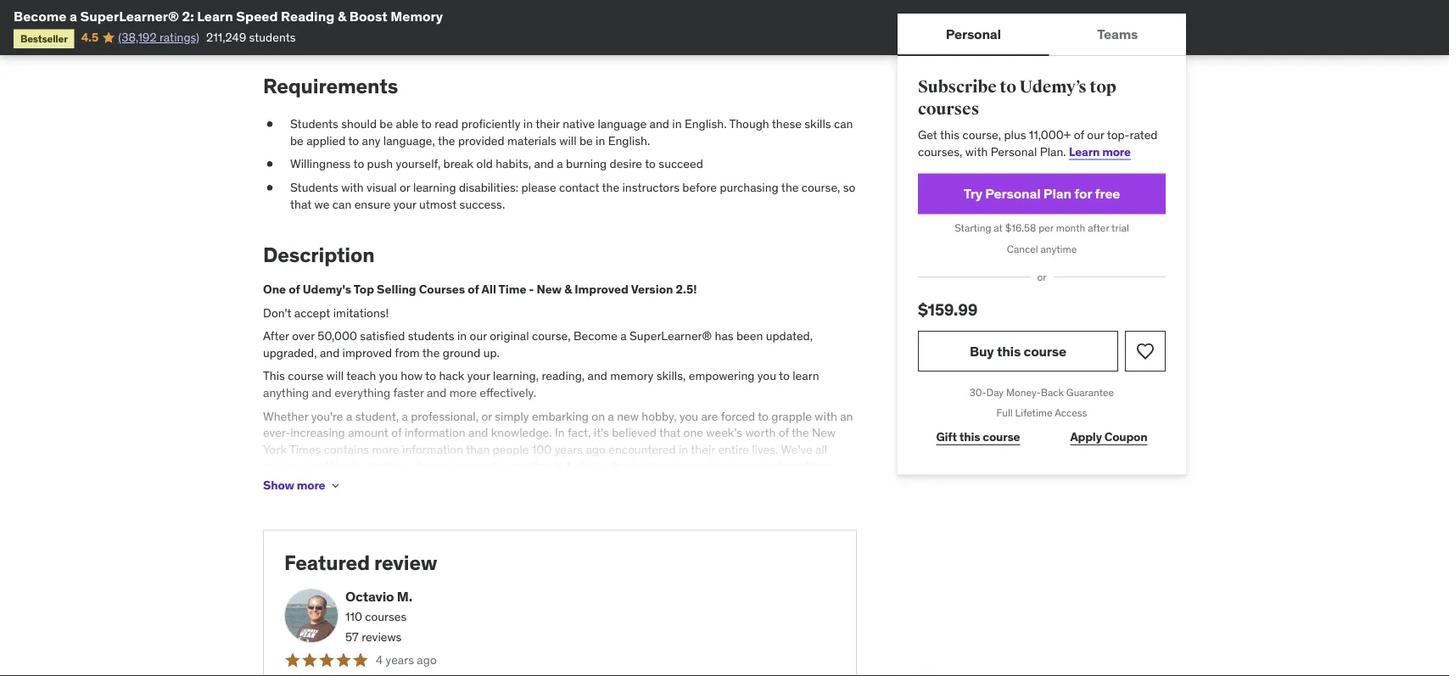 Task type: locate. For each thing, give the bounding box(es) containing it.
of up learn more link at the right top of page
[[1074, 127, 1085, 142]]

can
[[834, 116, 853, 132], [333, 196, 352, 212]]

day
[[987, 386, 1004, 399]]

0 horizontal spatial courses
[[365, 609, 407, 624]]

students up 'from'
[[408, 328, 455, 344]]

this up courses,
[[940, 127, 960, 142]]

utmost
[[419, 196, 457, 212]]

new
[[617, 408, 639, 424], [685, 458, 707, 474]]

211,249 students
[[206, 30, 296, 45]]

2.5!
[[676, 282, 697, 297]]

language, down entire
[[710, 458, 762, 474]]

can inside students with visual or learning disabilities: please contact the instructors before purchasing the course, so that we can ensure your utmost success.
[[333, 196, 352, 212]]

an right grapple
[[840, 408, 853, 424]]

new right - on the top left
[[537, 282, 562, 297]]

1 vertical spatial can
[[333, 196, 352, 212]]

and down hack
[[427, 385, 447, 400]]

years up list,
[[555, 442, 583, 457]]

gift this course link
[[918, 420, 1039, 454]]

can right skills
[[834, 116, 853, 132]]

one
[[263, 282, 286, 297]]

their inside students should be able to read proficiently in their native language and in english. though these skills can be applied to any language, the provided materials will be in english.
[[536, 116, 560, 132]]

2 horizontal spatial course
[[1024, 342, 1067, 360]]

instructors
[[622, 180, 680, 195]]

this for gift
[[960, 429, 981, 445]]

0 vertical spatial ago
[[586, 442, 606, 457]]

0 vertical spatial their
[[536, 116, 560, 132]]

with up all on the bottom of page
[[815, 408, 837, 424]]

1 vertical spatial language,
[[710, 458, 762, 474]]

1 horizontal spatial courses
[[918, 99, 979, 119]]

course inside one of udemy's top selling courses of all time - new & improved version 2.5! don't accept imitations! after over 50,000 satisfied students in our original course, become a superlearner® has been updated, upgraded, and improved from the ground up. this course will teach you how to hack your learning, reading, and memory skills, empowering you to learn anything and everything faster and more effectively. whether you're a student, a professional, or simply embarking on a new hobby, you are forced to grapple with an ever-increasing amount of information and knowledge. in fact, it's believed that one week's worth of the new york times contains more information than people 100 years ago encountered in their entire lives. we've all experienced the frustration of an ever-growing reading list, struggling to learn a new language, or forgetting things you learned in even your favorite subjects.
[[288, 368, 324, 384]]

1 vertical spatial years
[[386, 653, 414, 668]]

0 horizontal spatial course
[[288, 368, 324, 384]]

top
[[354, 282, 374, 297]]

learn more
[[1069, 144, 1131, 159]]

faster
[[393, 385, 424, 400]]

1 vertical spatial their
[[691, 442, 715, 457]]

courses inside subscribe to udemy's top courses
[[918, 99, 979, 119]]

money-
[[1006, 386, 1041, 399]]

course,
[[963, 127, 1001, 142], [802, 180, 840, 195], [532, 328, 571, 344]]

& inside one of udemy's top selling courses of all time - new & improved version 2.5! don't accept imitations! after over 50,000 satisfied students in our original course, become a superlearner® has been updated, upgraded, and improved from the ground up. this course will teach you how to hack your learning, reading, and memory skills, empowering you to learn anything and everything faster and more effectively. whether you're a student, a professional, or simply embarking on a new hobby, you are forced to grapple with an ever-increasing amount of information and knowledge. in fact, it's believed that one week's worth of the new york times contains more information than people 100 years ago encountered in their entire lives. we've all experienced the frustration of an ever-growing reading list, struggling to learn a new language, or forgetting things you learned in even your favorite subjects.
[[564, 282, 572, 297]]

1 vertical spatial students
[[408, 328, 455, 344]]

0 horizontal spatial can
[[333, 196, 352, 212]]

2 horizontal spatial &
[[564, 282, 572, 297]]

1 vertical spatial an
[[423, 458, 436, 474]]

2 vertical spatial this
[[960, 429, 981, 445]]

our up up.
[[470, 328, 487, 344]]

after
[[1088, 221, 1109, 235]]

personal up $16.58
[[986, 185, 1041, 202]]

0 vertical spatial become
[[14, 7, 67, 25]]

to
[[1000, 77, 1017, 98], [421, 116, 432, 132], [348, 133, 359, 148], [353, 156, 364, 172], [645, 156, 656, 172], [425, 368, 436, 384], [779, 368, 790, 384], [758, 408, 769, 424], [633, 458, 644, 474]]

this
[[263, 368, 285, 384]]

your down up.
[[467, 368, 490, 384]]

succeed
[[659, 156, 703, 172]]

1 vertical spatial new
[[685, 458, 707, 474]]

0 horizontal spatial years
[[386, 653, 414, 668]]

learn up grapple
[[793, 368, 819, 384]]

1 horizontal spatial students
[[408, 328, 455, 344]]

course up anything
[[288, 368, 324, 384]]

information
[[405, 425, 466, 440], [402, 442, 463, 457]]

ago
[[586, 442, 606, 457], [417, 653, 437, 668]]

& left "you"
[[338, 7, 346, 25]]

from
[[395, 345, 420, 360]]

1 vertical spatial will
[[327, 368, 344, 384]]

so
[[843, 180, 856, 195]]

or left simply
[[481, 408, 492, 424]]

experienced
[[263, 458, 328, 474]]

0 horizontal spatial new
[[537, 282, 562, 297]]

their down one
[[691, 442, 715, 457]]

1 vertical spatial course
[[288, 368, 324, 384]]

2 horizontal spatial with
[[966, 144, 988, 159]]

can right we
[[333, 196, 352, 212]]

our inside get this course, plus 11,000+ of our top-rated courses, with personal plan.
[[1087, 127, 1105, 142]]

please
[[521, 180, 556, 195]]

ground
[[443, 345, 481, 360]]

learn up 211,249
[[197, 7, 233, 25]]

0 horizontal spatial english.
[[608, 133, 650, 148]]

language, inside one of udemy's top selling courses of all time - new & improved version 2.5! don't accept imitations! after over 50,000 satisfied students in our original course, become a superlearner® has been updated, upgraded, and improved from the ground up. this course will teach you how to hack your learning, reading, and memory skills, empowering you to learn anything and everything faster and more effectively. whether you're a student, a professional, or simply embarking on a new hobby, you are forced to grapple with an ever-increasing amount of information and knowledge. in fact, it's believed that one week's worth of the new york times contains more information than people 100 years ago encountered in their entire lives. we've all experienced the frustration of an ever-growing reading list, struggling to learn a new language, or forgetting things you learned in even your favorite subjects.
[[710, 458, 762, 474]]

willingness to push yourself, break old habits, and a burning desire to succeed
[[290, 156, 703, 172]]

0 horizontal spatial our
[[470, 328, 487, 344]]

to down should
[[348, 133, 359, 148]]

knowledge.
[[491, 425, 552, 440]]

0 vertical spatial courses
[[918, 99, 979, 119]]

course, inside one of udemy's top selling courses of all time - new & improved version 2.5! don't accept imitations! after over 50,000 satisfied students in our original course, become a superlearner® has been updated, upgraded, and improved from the ground up. this course will teach you how to hack your learning, reading, and memory skills, empowering you to learn anything and everything faster and more effectively. whether you're a student, a professional, or simply embarking on a new hobby, you are forced to grapple with an ever-increasing amount of information and knowledge. in fact, it's believed that one week's worth of the new york times contains more information than people 100 years ago encountered in their entire lives. we've all experienced the frustration of an ever-growing reading list, struggling to learn a new language, or forgetting things you learned in even your favorite subjects.
[[532, 328, 571, 344]]

1 vertical spatial with
[[341, 180, 364, 195]]

visual
[[367, 180, 397, 195]]

success.
[[460, 196, 505, 212]]

0 vertical spatial learn
[[793, 368, 819, 384]]

learned
[[321, 475, 361, 490]]

1 horizontal spatial new
[[812, 425, 836, 440]]

udemy's
[[303, 282, 351, 297]]

our up learn more link at the right top of page
[[1087, 127, 1105, 142]]

0 horizontal spatial an
[[423, 458, 436, 474]]

students should be able to read proficiently in their native language and in english. though these skills can be applied to any language, the provided materials will be in english.
[[290, 116, 853, 148]]

and down 50,000
[[320, 345, 340, 360]]

1 horizontal spatial learn
[[1069, 144, 1100, 159]]

get
[[918, 127, 938, 142]]

gift this course
[[936, 429, 1020, 445]]

back
[[1041, 386, 1064, 399]]

become up bestseller
[[14, 7, 67, 25]]

that down the hobby, in the left of the page
[[659, 425, 681, 440]]

0 vertical spatial course,
[[963, 127, 1001, 142]]

become down improved on the top left
[[574, 328, 618, 344]]

growing
[[466, 458, 509, 474]]

0 horizontal spatial language,
[[383, 133, 435, 148]]

to left udemy's
[[1000, 77, 1017, 98]]

believed
[[612, 425, 657, 440]]

to right able
[[421, 116, 432, 132]]

0 horizontal spatial will
[[327, 368, 344, 384]]

students inside students should be able to read proficiently in their native language and in english. though these skills can be applied to any language, the provided materials will be in english.
[[290, 116, 338, 132]]

how
[[401, 368, 423, 384]]

0 vertical spatial personal
[[946, 25, 1001, 42]]

students up applied
[[290, 116, 338, 132]]

personal down plus
[[991, 144, 1037, 159]]

0 horizontal spatial with
[[341, 180, 364, 195]]

student,
[[355, 408, 399, 424]]

course up back
[[1024, 342, 1067, 360]]

the right 'from'
[[422, 345, 440, 360]]

old
[[477, 156, 493, 172]]

people
[[493, 442, 529, 457]]

teach
[[347, 368, 376, 384]]

materials
[[508, 133, 557, 148]]

50,000
[[318, 328, 357, 344]]

0 vertical spatial your
[[394, 196, 416, 212]]

description
[[263, 242, 375, 268]]

1 horizontal spatial course
[[983, 429, 1020, 445]]

be left applied
[[290, 133, 304, 148]]

will down "native"
[[559, 133, 577, 148]]

0 vertical spatial that
[[290, 196, 312, 212]]

of left all
[[468, 282, 479, 297]]

reading
[[281, 7, 335, 25]]

and
[[650, 116, 670, 132], [534, 156, 554, 172], [320, 345, 340, 360], [588, 368, 608, 384], [312, 385, 332, 400], [427, 385, 447, 400], [468, 425, 488, 440]]

time
[[499, 282, 526, 297]]

0 horizontal spatial their
[[536, 116, 560, 132]]

can for skills
[[834, 116, 853, 132]]

0 horizontal spatial superlearner®
[[80, 7, 179, 25]]

and right language
[[650, 116, 670, 132]]

1 horizontal spatial language,
[[710, 458, 762, 474]]

access
[[1055, 407, 1087, 420]]

even
[[376, 475, 401, 490]]

your right the even
[[404, 475, 427, 490]]

30-day money-back guarantee full lifetime access
[[970, 386, 1114, 420]]

0 horizontal spatial course,
[[532, 328, 571, 344]]

this inside button
[[997, 342, 1021, 360]]

new up believed
[[617, 408, 639, 424]]

their inside one of udemy's top selling courses of all time - new & improved version 2.5! don't accept imitations! after over 50,000 satisfied students in our original course, become a superlearner® has been updated, upgraded, and improved from the ground up. this course will teach you how to hack your learning, reading, and memory skills, empowering you to learn anything and everything faster and more effectively. whether you're a student, a professional, or simply embarking on a new hobby, you are forced to grapple with an ever-increasing amount of information and knowledge. in fact, it's believed that one week's worth of the new york times contains more information than people 100 years ago encountered in their entire lives. we've all experienced the frustration of an ever-growing reading list, struggling to learn a new language, or forgetting things you learned in even your favorite subjects.
[[691, 442, 715, 457]]

octavio mejía image
[[284, 589, 339, 643]]

that inside students with visual or learning disabilities: please contact the instructors before purchasing the course, so that we can ensure your utmost success.
[[290, 196, 312, 212]]

contains
[[324, 442, 369, 457]]

1 vertical spatial personal
[[991, 144, 1037, 159]]

thank
[[311, 10, 344, 25]]

be down "native"
[[580, 133, 593, 148]]

courses down 'subscribe'
[[918, 99, 979, 119]]

accept
[[294, 305, 330, 320]]

1 horizontal spatial that
[[659, 425, 681, 440]]

try personal plan for free link
[[918, 174, 1166, 214]]

courses
[[918, 99, 979, 119], [365, 609, 407, 624]]

xsmall image inside the show more button
[[329, 479, 342, 492]]

0 vertical spatial english.
[[685, 116, 727, 132]]

to down encountered
[[633, 458, 644, 474]]

this right buy
[[997, 342, 1021, 360]]

personal button
[[898, 14, 1049, 54]]

memory
[[391, 7, 443, 25]]

1 vertical spatial new
[[812, 425, 836, 440]]

11,000+
[[1029, 127, 1071, 142]]

1 vertical spatial that
[[659, 425, 681, 440]]

lives.
[[752, 442, 779, 457]]

xsmall image for students with visual or learning disabilities: please contact the instructors before purchasing the course, so that we can ensure your utmost success.
[[263, 179, 277, 196]]

or right visual
[[400, 180, 410, 195]]

1 horizontal spatial ago
[[586, 442, 606, 457]]

1 horizontal spatial years
[[555, 442, 583, 457]]

0 vertical spatial our
[[1087, 127, 1105, 142]]

1 vertical spatial your
[[467, 368, 490, 384]]

more down top-
[[1102, 144, 1131, 159]]

0 vertical spatial students
[[290, 116, 338, 132]]

will left teach
[[327, 368, 344, 384]]

become inside one of udemy's top selling courses of all time - new & improved version 2.5! don't accept imitations! after over 50,000 satisfied students in our original course, become a superlearner® has been updated, upgraded, and improved from the ground up. this course will teach you how to hack your learning, reading, and memory skills, empowering you to learn anything and everything faster and more effectively. whether you're a student, a professional, or simply embarking on a new hobby, you are forced to grapple with an ever-increasing amount of information and knowledge. in fact, it's believed that one week's worth of the new york times contains more information than people 100 years ago encountered in their entire lives. we've all experienced the frustration of an ever-growing reading list, struggling to learn a new language, or forgetting things you learned in even your favorite subjects.
[[574, 328, 618, 344]]

you up one
[[680, 408, 698, 424]]

with inside get this course, plus 11,000+ of our top-rated courses, with personal plan.
[[966, 144, 988, 159]]

their up materials
[[536, 116, 560, 132]]

2 vertical spatial with
[[815, 408, 837, 424]]

get this course, plus 11,000+ of our top-rated courses, with personal plan.
[[918, 127, 1158, 159]]

hack
[[439, 368, 465, 384]]

learn down encountered
[[647, 458, 673, 474]]

students down speed
[[249, 30, 296, 45]]

1 horizontal spatial become
[[574, 328, 618, 344]]

1 vertical spatial ever-
[[439, 458, 466, 474]]

bestseller
[[20, 32, 68, 45]]

new
[[537, 282, 562, 297], [812, 425, 836, 440]]

superlearner® up (38,192
[[80, 7, 179, 25]]

xsmall image down xsmall image
[[263, 179, 277, 196]]

learn
[[793, 368, 819, 384], [647, 458, 673, 474]]

1 horizontal spatial our
[[1087, 127, 1105, 142]]

0 vertical spatial ever-
[[263, 425, 290, 440]]

english. left "though"
[[685, 116, 727, 132]]

this inside get this course, plus 11,000+ of our top-rated courses, with personal plan.
[[940, 127, 960, 142]]

1 students from the top
[[290, 116, 338, 132]]

2 vertical spatial personal
[[986, 185, 1041, 202]]

in up "succeed"
[[672, 116, 682, 132]]

language
[[598, 116, 647, 132]]

course, left so
[[802, 180, 840, 195]]

0 vertical spatial this
[[940, 127, 960, 142]]

0 vertical spatial years
[[555, 442, 583, 457]]

xsmall image right speed
[[284, 9, 298, 26]]

0 vertical spatial students
[[249, 30, 296, 45]]

0 vertical spatial an
[[840, 408, 853, 424]]

week's
[[706, 425, 743, 440]]

this right gift
[[960, 429, 981, 445]]

m.
[[397, 588, 412, 606]]

or
[[400, 180, 410, 195], [1037, 270, 1047, 284], [481, 408, 492, 424], [765, 458, 775, 474]]

can inside students should be able to read proficiently in their native language and in english. though these skills can be applied to any language, the provided materials will be in english.
[[834, 116, 853, 132]]

tab list
[[898, 14, 1186, 56]]

been
[[737, 328, 763, 344]]

students up we
[[290, 180, 338, 195]]

1 horizontal spatial will
[[559, 133, 577, 148]]

0 vertical spatial course
[[1024, 342, 1067, 360]]

course, up reading, on the left bottom
[[532, 328, 571, 344]]

courses up reviews
[[365, 609, 407, 624]]

students inside students with visual or learning disabilities: please contact the instructors before purchasing the course, so that we can ensure your utmost success.
[[290, 180, 338, 195]]

1 vertical spatial learn
[[647, 458, 673, 474]]

superlearner® up skills,
[[630, 328, 712, 344]]

that
[[290, 196, 312, 212], [659, 425, 681, 440]]

0 horizontal spatial that
[[290, 196, 312, 212]]

1 vertical spatial learn
[[1069, 144, 1100, 159]]

superlearner®
[[80, 7, 179, 25], [630, 328, 712, 344]]

xsmall image
[[284, 9, 298, 26], [263, 116, 277, 132], [263, 179, 277, 196], [329, 479, 342, 492]]

2 students from the top
[[290, 180, 338, 195]]

personal inside get this course, plus 11,000+ of our top-rated courses, with personal plan.
[[991, 144, 1037, 159]]

xsmall image down contains
[[329, 479, 342, 492]]

0 vertical spatial new
[[617, 408, 639, 424]]

course inside button
[[1024, 342, 1067, 360]]

over
[[292, 328, 315, 344]]

effectively.
[[480, 385, 536, 400]]

1 vertical spatial english.
[[608, 133, 650, 148]]

you
[[379, 368, 398, 384], [758, 368, 776, 384], [680, 408, 698, 424], [299, 475, 318, 490]]

the right purchasing
[[781, 180, 799, 195]]

it's
[[594, 425, 609, 440]]

any
[[362, 133, 381, 148]]

octavio
[[345, 588, 394, 606]]

2 vertical spatial course
[[983, 429, 1020, 445]]

ever- up york
[[263, 425, 290, 440]]

1 horizontal spatial their
[[691, 442, 715, 457]]

per
[[1039, 221, 1054, 235]]

and inside students should be able to read proficiently in their native language and in english. though these skills can be applied to any language, the provided materials will be in english.
[[650, 116, 670, 132]]

tab list containing personal
[[898, 14, 1186, 56]]

1 horizontal spatial course,
[[802, 180, 840, 195]]

be left able
[[380, 116, 393, 132]]

learn right plan.
[[1069, 144, 1100, 159]]

1 horizontal spatial superlearner®
[[630, 328, 712, 344]]

the up 'we've'
[[792, 425, 809, 440]]

1 vertical spatial superlearner®
[[630, 328, 712, 344]]

course, left plus
[[963, 127, 1001, 142]]

1 vertical spatial our
[[470, 328, 487, 344]]

courses
[[419, 282, 465, 297]]

1 horizontal spatial can
[[834, 116, 853, 132]]

to up instructors
[[645, 156, 656, 172]]

0 horizontal spatial &
[[338, 7, 346, 25]]

ago right 4
[[417, 653, 437, 668]]

xsmall image up xsmall image
[[263, 116, 277, 132]]

new down one
[[685, 458, 707, 474]]

the down read
[[438, 133, 455, 148]]

1 horizontal spatial with
[[815, 408, 837, 424]]

new up all on the bottom of page
[[812, 425, 836, 440]]

plan.
[[1040, 144, 1066, 159]]

1 vertical spatial this
[[997, 342, 1021, 360]]

push
[[367, 156, 393, 172]]

ago down it's
[[586, 442, 606, 457]]

1 vertical spatial students
[[290, 180, 338, 195]]

2 vertical spatial course,
[[532, 328, 571, 344]]

ever- up the favorite
[[439, 458, 466, 474]]

1 horizontal spatial be
[[380, 116, 393, 132]]

with right courses,
[[966, 144, 988, 159]]

struggling
[[576, 458, 630, 474]]

1 vertical spatial ago
[[417, 653, 437, 668]]

more down experienced at the left bottom of page
[[297, 478, 325, 493]]

in up materials
[[523, 116, 533, 132]]

0 horizontal spatial be
[[290, 133, 304, 148]]

personal up 'subscribe'
[[946, 25, 1001, 42]]

2:
[[182, 7, 194, 25]]

1 vertical spatial information
[[402, 442, 463, 457]]

english.
[[685, 116, 727, 132], [608, 133, 650, 148]]

& right "you"
[[369, 10, 376, 25]]



Task type: vqa. For each thing, say whether or not it's contained in the screenshot.
9min
no



Task type: describe. For each thing, give the bounding box(es) containing it.
top
[[1090, 77, 1117, 98]]

course, inside get this course, plus 11,000+ of our top-rated courses, with personal plan.
[[963, 127, 1001, 142]]

ago inside one of udemy's top selling courses of all time - new & improved version 2.5! don't accept imitations! after over 50,000 satisfied students in our original course, become a superlearner® has been updated, upgraded, and improved from the ground up. this course will teach you how to hack your learning, reading, and memory skills, empowering you to learn anything and everything faster and more effectively. whether you're a student, a professional, or simply embarking on a new hobby, you are forced to grapple with an ever-increasing amount of information and knowledge. in fact, it's believed that one week's worth of the new york times contains more information than people 100 years ago encountered in their entire lives. we've all experienced the frustration of an ever-growing reading list, struggling to learn a new language, or forgetting things you learned in even your favorite subjects.
[[586, 442, 606, 457]]

whether
[[263, 408, 308, 424]]

you down been
[[758, 368, 776, 384]]

times
[[289, 442, 321, 457]]

in up burning
[[596, 133, 605, 148]]

0 horizontal spatial new
[[617, 408, 639, 424]]

course for buy this course
[[1024, 342, 1067, 360]]

course for gift this course
[[983, 429, 1020, 445]]

featured
[[284, 550, 370, 576]]

1 horizontal spatial an
[[840, 408, 853, 424]]

full
[[997, 407, 1013, 420]]

0 vertical spatial information
[[405, 425, 466, 440]]

to inside subscribe to udemy's top courses
[[1000, 77, 1017, 98]]

speed
[[236, 7, 278, 25]]

version
[[631, 282, 673, 297]]

language, inside students should be able to read proficiently in their native language and in english. though these skills can be applied to any language, the provided materials will be in english.
[[383, 133, 435, 148]]

guarantee
[[1067, 386, 1114, 399]]

provided
[[458, 133, 505, 148]]

our inside one of udemy's top selling courses of all time - new & improved version 2.5! don't accept imitations! after over 50,000 satisfied students in our original course, become a superlearner® has been updated, upgraded, and improved from the ground up. this course will teach you how to hack your learning, reading, and memory skills, empowering you to learn anything and everything faster and more effectively. whether you're a student, a professional, or simply embarking on a new hobby, you are forced to grapple with an ever-increasing amount of information and knowledge. in fact, it's believed that one week's worth of the new york times contains more information than people 100 years ago encountered in their entire lives. we've all experienced the frustration of an ever-growing reading list, struggling to learn a new language, or forgetting things you learned in even your favorite subjects.
[[470, 328, 487, 344]]

in down one
[[679, 442, 688, 457]]

this for buy
[[997, 342, 1021, 360]]

courses inside octavio m. 110 courses 57 reviews
[[365, 609, 407, 624]]

one of udemy's top selling courses of all time - new & improved version 2.5! don't accept imitations! after over 50,000 satisfied students in our original course, become a superlearner® has been updated, upgraded, and improved from the ground up. this course will teach you how to hack your learning, reading, and memory skills, empowering you to learn anything and everything faster and more effectively. whether you're a student, a professional, or simply embarking on a new hobby, you are forced to grapple with an ever-increasing amount of information and knowledge. in fact, it's believed that one week's worth of the new york times contains more information than people 100 years ago encountered in their entire lives. we've all experienced the frustration of an ever-growing reading list, struggling to learn a new language, or forgetting things you learned in even your favorite subjects.
[[263, 282, 853, 490]]

will inside one of udemy's top selling courses of all time - new & improved version 2.5! don't accept imitations! after over 50,000 satisfied students in our original course, become a superlearner® has been updated, upgraded, and improved from the ground up. this course will teach you how to hack your learning, reading, and memory skills, empowering you to learn anything and everything faster and more effectively. whether you're a student, a professional, or simply embarking on a new hobby, you are forced to grapple with an ever-increasing amount of information and knowledge. in fact, it's believed that one week's worth of the new york times contains more information than people 100 years ago encountered in their entire lives. we've all experienced the frustration of an ever-growing reading list, struggling to learn a new language, or forgetting things you learned in even your favorite subjects.
[[327, 368, 344, 384]]

1 horizontal spatial new
[[685, 458, 707, 474]]

0 horizontal spatial become
[[14, 7, 67, 25]]

and up please at top left
[[534, 156, 554, 172]]

4.5
[[81, 30, 98, 45]]

reading,
[[542, 368, 585, 384]]

$16.58
[[1005, 221, 1036, 235]]

contact
[[559, 180, 599, 195]]

211,249
[[206, 30, 246, 45]]

simply
[[495, 408, 529, 424]]

in down frustration
[[364, 475, 373, 490]]

updated,
[[766, 328, 813, 344]]

on
[[592, 408, 605, 424]]

1 horizontal spatial &
[[369, 10, 376, 25]]

increasing
[[290, 425, 345, 440]]

in up ground
[[457, 328, 467, 344]]

apply coupon
[[1070, 429, 1148, 445]]

all
[[815, 442, 827, 457]]

with inside students with visual or learning disabilities: please contact the instructors before purchasing the course, so that we can ensure your utmost success.
[[341, 180, 364, 195]]

and up you're
[[312, 385, 332, 400]]

0 horizontal spatial students
[[249, 30, 296, 45]]

boost
[[349, 7, 388, 25]]

forgetting
[[778, 458, 831, 474]]

starting at $16.58 per month after trial cancel anytime
[[955, 221, 1129, 256]]

thank you & congratulations!
[[311, 10, 467, 25]]

xsmall image for thank you & congratulations!
[[284, 9, 298, 26]]

are
[[701, 408, 718, 424]]

110
[[345, 609, 362, 624]]

than
[[466, 442, 490, 457]]

course, inside students with visual or learning disabilities: please contact the instructors before purchasing the course, so that we can ensure your utmost success.
[[802, 180, 840, 195]]

more inside button
[[297, 478, 325, 493]]

the up the learned
[[331, 458, 349, 474]]

apply coupon button
[[1052, 420, 1166, 454]]

and up than
[[468, 425, 488, 440]]

try personal plan for free
[[964, 185, 1120, 202]]

2 horizontal spatial be
[[580, 133, 593, 148]]

years inside one of udemy's top selling courses of all time - new & improved version 2.5! don't accept imitations! after over 50,000 satisfied students in our original course, become a superlearner® has been updated, upgraded, and improved from the ground up. this course will teach you how to hack your learning, reading, and memory skills, empowering you to learn anything and everything faster and more effectively. whether you're a student, a professional, or simply embarking on a new hobby, you are forced to grapple with an ever-increasing amount of information and knowledge. in fact, it's believed that one week's worth of the new york times contains more information than people 100 years ago encountered in their entire lives. we've all experienced the frustration of an ever-growing reading list, struggling to learn a new language, or forgetting things you learned in even your favorite subjects.
[[555, 442, 583, 457]]

after
[[263, 328, 289, 344]]

worth
[[745, 425, 776, 440]]

fact,
[[568, 425, 591, 440]]

0 vertical spatial new
[[537, 282, 562, 297]]

skills
[[805, 116, 831, 132]]

month
[[1056, 221, 1086, 235]]

grapple
[[772, 408, 812, 424]]

of inside get this course, plus 11,000+ of our top-rated courses, with personal plan.
[[1074, 127, 1085, 142]]

the down desire
[[602, 180, 620, 195]]

at
[[994, 221, 1003, 235]]

subjects.
[[473, 475, 521, 490]]

57
[[345, 629, 359, 644]]

should
[[341, 116, 377, 132]]

more down hack
[[449, 385, 477, 400]]

you down experienced at the left bottom of page
[[299, 475, 318, 490]]

0 horizontal spatial ago
[[417, 653, 437, 668]]

can for we
[[333, 196, 352, 212]]

willingness
[[290, 156, 351, 172]]

memory
[[610, 368, 654, 384]]

learning,
[[493, 368, 539, 384]]

will inside students should be able to read proficiently in their native language and in english. though these skills can be applied to any language, the provided materials will be in english.
[[559, 133, 577, 148]]

you left the how
[[379, 368, 398, 384]]

students with visual or learning disabilities: please contact the instructors before purchasing the course, so that we can ensure your utmost success.
[[290, 180, 856, 212]]

requirements
[[263, 74, 398, 99]]

list,
[[555, 458, 573, 474]]

show more
[[263, 478, 325, 493]]

xsmall image
[[263, 156, 277, 173]]

in
[[555, 425, 565, 440]]

1 horizontal spatial learn
[[793, 368, 819, 384]]

or inside students with visual or learning disabilities: please contact the instructors before purchasing the course, so that we can ensure your utmost success.
[[400, 180, 410, 195]]

of down the student,
[[391, 425, 402, 440]]

empowering
[[689, 368, 755, 384]]

everything
[[335, 385, 390, 400]]

students inside one of udemy's top selling courses of all time - new & improved version 2.5! don't accept imitations! after over 50,000 satisfied students in our original course, become a superlearner® has been updated, upgraded, and improved from the ground up. this course will teach you how to hack your learning, reading, and memory skills, empowering you to learn anything and everything faster and more effectively. whether you're a student, a professional, or simply embarking on a new hobby, you are forced to grapple with an ever-increasing amount of information and knowledge. in fact, it's believed that one week's worth of the new york times contains more information than people 100 years ago encountered in their entire lives. we've all experienced the frustration of an ever-growing reading list, struggling to learn a new language, or forgetting things you learned in even your favorite subjects.
[[408, 328, 455, 344]]

your inside students with visual or learning disabilities: please contact the instructors before purchasing the course, so that we can ensure your utmost success.
[[394, 196, 416, 212]]

0 vertical spatial learn
[[197, 7, 233, 25]]

of right one
[[289, 282, 300, 297]]

has
[[715, 328, 734, 344]]

superlearner® inside one of udemy's top selling courses of all time - new & improved version 2.5! don't accept imitations! after over 50,000 satisfied students in our original course, become a superlearner® has been updated, upgraded, and improved from the ground up. this course will teach you how to hack your learning, reading, and memory skills, empowering you to learn anything and everything faster and more effectively. whether you're a student, a professional, or simply embarking on a new hobby, you are forced to grapple with an ever-increasing amount of information and knowledge. in fact, it's believed that one week's worth of the new york times contains more information than people 100 years ago encountered in their entire lives. we've all experienced the frustration of an ever-growing reading list, struggling to learn a new language, or forgetting things you learned in even your favorite subjects.
[[630, 328, 712, 344]]

break
[[443, 156, 474, 172]]

more up frustration
[[372, 442, 399, 457]]

hobby,
[[642, 408, 677, 424]]

xsmall image for students should be able to read proficiently in their native language and in english. though these skills can be applied to any language, the provided materials will be in english.
[[263, 116, 277, 132]]

1 horizontal spatial ever-
[[439, 458, 466, 474]]

of down grapple
[[779, 425, 789, 440]]

plan
[[1044, 185, 1072, 202]]

wishlist image
[[1135, 341, 1156, 361]]

and right reading, on the left bottom
[[588, 368, 608, 384]]

that inside one of udemy's top selling courses of all time - new & improved version 2.5! don't accept imitations! after over 50,000 satisfied students in our original course, become a superlearner® has been updated, upgraded, and improved from the ground up. this course will teach you how to hack your learning, reading, and memory skills, empowering you to learn anything and everything faster and more effectively. whether you're a student, a professional, or simply embarking on a new hobby, you are forced to grapple with an ever-increasing amount of information and knowledge. in fact, it's believed that one week's worth of the new york times contains more information than people 100 years ago encountered in their entire lives. we've all experienced the frustration of an ever-growing reading list, struggling to learn a new language, or forgetting things you learned in even your favorite subjects.
[[659, 425, 681, 440]]

to left the push
[[353, 156, 364, 172]]

we've
[[781, 442, 813, 457]]

gift
[[936, 429, 957, 445]]

to right the how
[[425, 368, 436, 384]]

anything
[[263, 385, 309, 400]]

of right frustration
[[410, 458, 420, 474]]

or down anytime
[[1037, 270, 1047, 284]]

professional,
[[411, 408, 479, 424]]

0 horizontal spatial ever-
[[263, 425, 290, 440]]

frustration
[[351, 458, 407, 474]]

personal inside button
[[946, 25, 1001, 42]]

reading
[[512, 458, 552, 474]]

featured review
[[284, 550, 437, 576]]

apply
[[1070, 429, 1102, 445]]

0 horizontal spatial learn
[[647, 458, 673, 474]]

(38,192
[[118, 30, 157, 45]]

ratings)
[[159, 30, 199, 45]]

to down updated,
[[779, 368, 790, 384]]

or down lives.
[[765, 458, 775, 474]]

teams
[[1098, 25, 1138, 42]]

improved
[[343, 345, 392, 360]]

students for students with visual or learning disabilities: please contact the instructors before purchasing the course, so that we can ensure your utmost success.
[[290, 180, 338, 195]]

the inside students should be able to read proficiently in their native language and in english. though these skills can be applied to any language, the provided materials will be in english.
[[438, 133, 455, 148]]

though
[[729, 116, 769, 132]]

(38,192 ratings)
[[118, 30, 199, 45]]

for
[[1075, 185, 1092, 202]]

2 vertical spatial your
[[404, 475, 427, 490]]

0 vertical spatial superlearner®
[[80, 7, 179, 25]]

students for students should be able to read proficiently in their native language and in english. though these skills can be applied to any language, the provided materials will be in english.
[[290, 116, 338, 132]]

to up worth
[[758, 408, 769, 424]]

teams button
[[1049, 14, 1186, 54]]

with inside one of udemy's top selling courses of all time - new & improved version 2.5! don't accept imitations! after over 50,000 satisfied students in our original course, become a superlearner® has been updated, upgraded, and improved from the ground up. this course will teach you how to hack your learning, reading, and memory skills, empowering you to learn anything and everything faster and more effectively. whether you're a student, a professional, or simply embarking on a new hobby, you are forced to grapple with an ever-increasing amount of information and knowledge. in fact, it's believed that one week's worth of the new york times contains more information than people 100 years ago encountered in their entire lives. we've all experienced the frustration of an ever-growing reading list, struggling to learn a new language, or forgetting things you learned in even your favorite subjects.
[[815, 408, 837, 424]]

yourself,
[[396, 156, 441, 172]]

up.
[[483, 345, 500, 360]]

this for get
[[940, 127, 960, 142]]

reviews
[[362, 629, 402, 644]]

all
[[482, 282, 496, 297]]

you're
[[311, 408, 343, 424]]

buy this course
[[970, 342, 1067, 360]]



